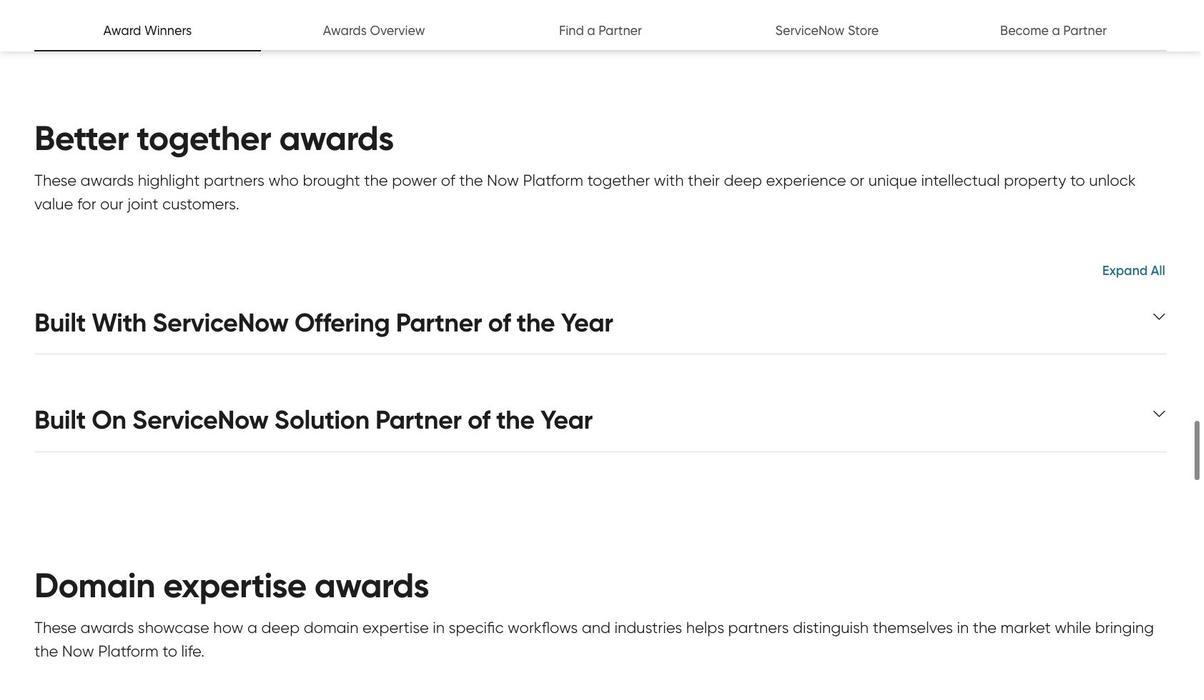 Task type: describe. For each thing, give the bounding box(es) containing it.
go to servicenow account image
[[1097, 14, 1115, 31]]



Task type: vqa. For each thing, say whether or not it's contained in the screenshot.
Value
no



